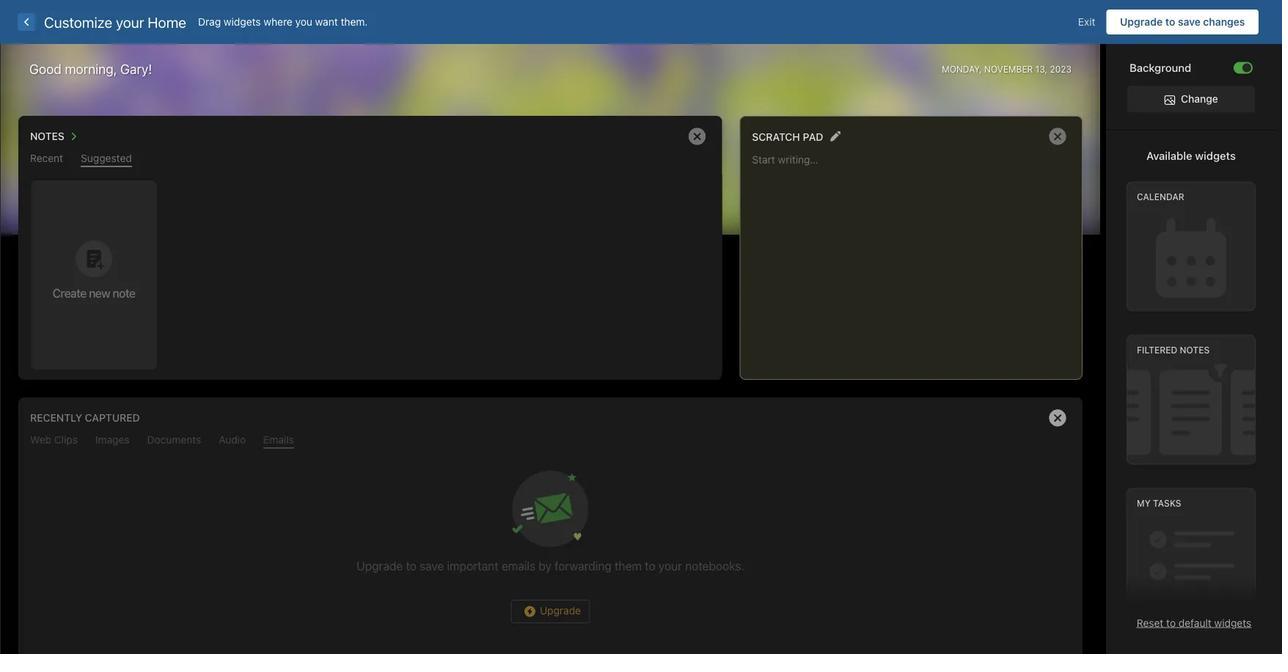 Task type: describe. For each thing, give the bounding box(es) containing it.
customize your home
[[44, 13, 186, 30]]

drag widgets where you want them.
[[198, 16, 368, 28]]

good morning, gary!
[[29, 61, 152, 77]]

reset
[[1137, 617, 1164, 629]]

filtered
[[1137, 345, 1178, 355]]

2 vertical spatial widgets
[[1214, 617, 1252, 629]]

monday,
[[942, 64, 982, 74]]

available
[[1147, 149, 1192, 162]]

2023
[[1050, 64, 1072, 74]]

change
[[1181, 93, 1218, 105]]

widgets for available
[[1195, 149, 1236, 162]]

exit
[[1078, 16, 1096, 28]]

my
[[1137, 498, 1151, 509]]

to for upgrade
[[1165, 16, 1175, 28]]

default
[[1179, 617, 1212, 629]]

drag
[[198, 16, 221, 28]]

november
[[984, 64, 1033, 74]]

upgrade to save changes button
[[1107, 10, 1259, 34]]

2 remove image from the top
[[1043, 403, 1072, 433]]

widgets for drag
[[224, 16, 261, 28]]

change button
[[1127, 86, 1255, 112]]

them.
[[341, 16, 368, 28]]

save
[[1178, 16, 1201, 28]]

morning,
[[65, 61, 117, 77]]

want
[[315, 16, 338, 28]]



Task type: locate. For each thing, give the bounding box(es) containing it.
1 vertical spatial to
[[1166, 617, 1176, 629]]

notes
[[1180, 345, 1210, 355]]

scratch pad
[[752, 131, 823, 143]]

available widgets
[[1147, 149, 1236, 162]]

0 vertical spatial widgets
[[224, 16, 261, 28]]

tasks
[[1153, 498, 1181, 509]]

changes
[[1203, 16, 1245, 28]]

remove image
[[682, 122, 712, 151]]

where
[[264, 16, 293, 28]]

home
[[148, 13, 186, 30]]

to left save
[[1165, 16, 1175, 28]]

monday, november 13, 2023
[[942, 64, 1072, 74]]

my tasks
[[1137, 498, 1181, 509]]

exit button
[[1067, 10, 1107, 34]]

1 vertical spatial remove image
[[1043, 403, 1072, 433]]

background
[[1130, 61, 1192, 74]]

to
[[1165, 16, 1175, 28], [1166, 617, 1176, 629]]

gary!
[[120, 61, 152, 77]]

calendar
[[1137, 192, 1185, 202]]

widgets right default
[[1214, 617, 1252, 629]]

pad
[[803, 131, 823, 143]]

13,
[[1036, 64, 1048, 74]]

widgets
[[224, 16, 261, 28], [1195, 149, 1236, 162], [1214, 617, 1252, 629]]

remove image
[[1043, 122, 1072, 151], [1043, 403, 1072, 433]]

scratch
[[752, 131, 800, 143]]

good
[[29, 61, 61, 77]]

widgets right available
[[1195, 149, 1236, 162]]

scratch pad button
[[752, 127, 823, 146]]

your
[[116, 13, 144, 30]]

upgrade
[[1120, 16, 1163, 28]]

background image
[[1243, 63, 1251, 72]]

reset to default widgets button
[[1137, 617, 1252, 629]]

filtered notes
[[1137, 345, 1210, 355]]

edit widget title image
[[830, 131, 841, 142]]

1 vertical spatial widgets
[[1195, 149, 1236, 162]]

upgrade to save changes
[[1120, 16, 1245, 28]]

0 vertical spatial to
[[1165, 16, 1175, 28]]

to inside upgrade to save changes button
[[1165, 16, 1175, 28]]

widgets right drag
[[224, 16, 261, 28]]

reset to default widgets
[[1137, 617, 1252, 629]]

to right reset
[[1166, 617, 1176, 629]]

1 remove image from the top
[[1043, 122, 1072, 151]]

customize
[[44, 13, 112, 30]]

to for reset
[[1166, 617, 1176, 629]]

0 vertical spatial remove image
[[1043, 122, 1072, 151]]

you
[[295, 16, 312, 28]]



Task type: vqa. For each thing, say whether or not it's contained in the screenshot.
1
no



